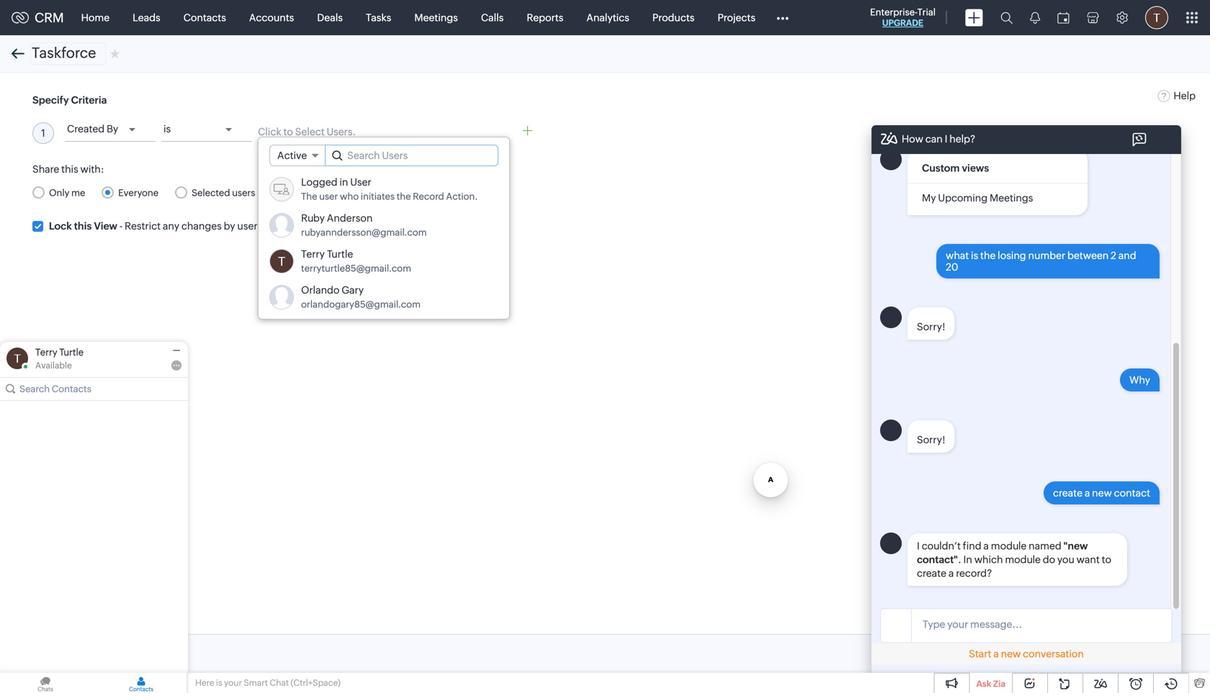 Task type: locate. For each thing, give the bounding box(es) containing it.
0 vertical spatial this
[[61, 164, 78, 175]]

0 horizontal spatial turtle
[[59, 347, 84, 358]]

by
[[107, 123, 118, 135]]

terry down 'whom'
[[301, 249, 325, 260]]

turtle inside terry turtle terryturtle85@gmail.com
[[327, 249, 353, 260]]

1 horizontal spatial meetings
[[990, 193, 1034, 204]]

Search Contacts text field
[[19, 378, 170, 401]]

1 vertical spatial this
[[74, 220, 92, 232]]

0 vertical spatial terry
[[301, 249, 325, 260]]

what is the losing number between 2 and 20
[[946, 250, 1137, 273]]

logo image
[[12, 12, 29, 23]]

your
[[224, 679, 242, 688]]

None text field
[[30, 43, 106, 65]]

0 horizontal spatial i
[[917, 541, 920, 552]]

with
[[264, 220, 285, 232]]

want
[[1077, 555, 1100, 566]]

0 vertical spatial i
[[945, 133, 948, 145]]

a inside . in which module do you want to create a record?
[[949, 568, 954, 580]]

users.
[[327, 126, 356, 138]]

new
[[1092, 488, 1112, 499], [1001, 649, 1021, 660]]

losing
[[998, 250, 1027, 262]]

create down contact"
[[917, 568, 947, 580]]

how can i help?
[[902, 133, 976, 145]]

module up . in which module do you want to create a record?
[[991, 541, 1027, 552]]

new right 'start'
[[1001, 649, 1021, 660]]

the
[[397, 191, 411, 202], [318, 220, 334, 232], [981, 250, 996, 262]]

orlandogary85@gmail.com
[[301, 299, 421, 310]]

selected
[[192, 188, 230, 198]]

logged
[[301, 177, 338, 188]]

meetings right upcoming
[[990, 193, 1034, 204]]

between
[[1068, 250, 1109, 262]]

create up "new
[[1053, 488, 1083, 499]]

users
[[232, 188, 255, 198], [237, 220, 262, 232]]

a right 'start'
[[994, 649, 999, 660]]

a down contact"
[[949, 568, 954, 580]]

list box
[[259, 168, 509, 319]]

meetings
[[415, 12, 458, 23], [990, 193, 1034, 204]]

turtle up available
[[59, 347, 84, 358]]

orlando gary orlandogary85@gmail.com
[[301, 285, 421, 310]]

Type your message... text field
[[912, 617, 1172, 634]]

upgrade
[[883, 18, 924, 28]]

0 horizontal spatial new
[[1001, 649, 1021, 660]]

1 vertical spatial turtle
[[59, 347, 84, 358]]

Other Modules field
[[767, 6, 798, 29]]

1 horizontal spatial the
[[397, 191, 411, 202]]

active
[[277, 150, 307, 161]]

criteria
[[71, 94, 107, 106]]

share this with:
[[32, 164, 104, 175]]

0 vertical spatial create
[[1053, 488, 1083, 499]]

to inside . in which module do you want to create a record?
[[1102, 555, 1112, 566]]

orlando gary option
[[259, 280, 509, 316]]

terry inside terry turtle terryturtle85@gmail.com
[[301, 249, 325, 260]]

module inside . in which module do you want to create a record?
[[1005, 555, 1041, 566]]

zia
[[994, 680, 1006, 690]]

0 vertical spatial to
[[283, 126, 293, 138]]

is right what
[[971, 250, 979, 262]]

to right click
[[283, 126, 293, 138]]

a
[[1085, 488, 1090, 499], [984, 541, 989, 552], [949, 568, 954, 580], [994, 649, 999, 660]]

the left view
[[318, 220, 334, 232]]

home link
[[70, 0, 121, 35]]

sorry!
[[917, 321, 946, 333], [917, 435, 946, 446]]

is
[[164, 123, 171, 135], [360, 220, 367, 232], [971, 250, 979, 262], [216, 679, 222, 688]]

the inside what is the losing number between 2 and 20
[[981, 250, 996, 262]]

1 vertical spatial create
[[917, 568, 947, 580]]

accounts
[[249, 12, 294, 23]]

1 vertical spatial terry
[[35, 347, 57, 358]]

by
[[224, 220, 235, 232]]

contact
[[1114, 488, 1151, 499]]

share
[[32, 164, 59, 175]]

1 vertical spatial users
[[237, 220, 262, 232]]

new for contact
[[1092, 488, 1112, 499]]

new left contact
[[1092, 488, 1112, 499]]

terry up available
[[35, 347, 57, 358]]

home
[[81, 12, 110, 23]]

this left with:
[[61, 164, 78, 175]]

1 vertical spatial the
[[318, 220, 334, 232]]

and
[[1119, 250, 1137, 262]]

0 horizontal spatial meetings
[[415, 12, 458, 23]]

1 vertical spatial sorry!
[[917, 435, 946, 446]]

0 vertical spatial meetings
[[415, 12, 458, 23]]

created
[[67, 123, 105, 135]]

start
[[969, 649, 992, 660]]

users right selected
[[232, 188, 255, 198]]

orlando
[[301, 285, 340, 296]]

create menu element
[[957, 0, 992, 35]]

1 vertical spatial to
[[1102, 555, 1112, 566]]

the left the losing at the right top
[[981, 250, 996, 262]]

help link
[[1158, 90, 1196, 102]]

rubyanndersson@gmail.com
[[301, 227, 427, 238]]

ask zia
[[977, 680, 1006, 690]]

profile element
[[1137, 0, 1177, 35]]

None button
[[92, 643, 155, 666]]

specify
[[32, 94, 69, 106]]

to right want at the bottom of the page
[[1102, 555, 1112, 566]]

0 vertical spatial turtle
[[327, 249, 353, 260]]

create
[[1053, 488, 1083, 499], [917, 568, 947, 580]]

1 horizontal spatial i
[[945, 133, 948, 145]]

enterprise-
[[870, 7, 918, 18]]

module
[[991, 541, 1027, 552], [1005, 555, 1041, 566]]

0 horizontal spatial to
[[283, 126, 293, 138]]

1 vertical spatial i
[[917, 541, 920, 552]]

i
[[945, 133, 948, 145], [917, 541, 920, 552]]

chats image
[[0, 674, 91, 694]]

view
[[336, 220, 358, 232]]

gary
[[342, 285, 364, 296]]

0 vertical spatial new
[[1092, 488, 1112, 499]]

turtle up terryturtle85@gmail.com
[[327, 249, 353, 260]]

how
[[902, 133, 924, 145]]

custom views
[[922, 163, 989, 174]]

0 vertical spatial users
[[232, 188, 255, 198]]

list box containing logged in user
[[259, 168, 509, 319]]

i right can
[[945, 133, 948, 145]]

shared.
[[369, 220, 404, 232]]

this
[[61, 164, 78, 175], [74, 220, 92, 232]]

mark as favorite image
[[110, 48, 120, 59]]

crm
[[35, 10, 64, 25]]

Search Users text field
[[326, 146, 498, 166]]

users right by
[[237, 220, 262, 232]]

turtle for terry turtle
[[59, 347, 84, 358]]

here is your smart chat (ctrl+space)
[[195, 679, 341, 688]]

here
[[195, 679, 214, 688]]

2 vertical spatial the
[[981, 250, 996, 262]]

0 vertical spatial the
[[397, 191, 411, 202]]

2 horizontal spatial the
[[981, 250, 996, 262]]

0 vertical spatial sorry!
[[917, 321, 946, 333]]

couldn't
[[922, 541, 961, 552]]

1 horizontal spatial new
[[1092, 488, 1112, 499]]

my upcoming meetings
[[922, 193, 1034, 204]]

signals image
[[1030, 12, 1040, 24]]

is left your
[[216, 679, 222, 688]]

1 vertical spatial module
[[1005, 555, 1041, 566]]

search element
[[992, 0, 1022, 35]]

is right the by
[[164, 123, 171, 135]]

0 horizontal spatial terry
[[35, 347, 57, 358]]

leads link
[[121, 0, 172, 35]]

0 horizontal spatial the
[[318, 220, 334, 232]]

the left record at the left of page
[[397, 191, 411, 202]]

everyone
[[118, 188, 159, 198]]

with:
[[80, 164, 104, 175]]

1 horizontal spatial to
[[1102, 555, 1112, 566]]

i left couldn't
[[917, 541, 920, 552]]

this right lock
[[74, 220, 92, 232]]

None submit
[[32, 643, 84, 666]]

terry for terry turtle terryturtle85@gmail.com
[[301, 249, 325, 260]]

1 horizontal spatial terry
[[301, 249, 325, 260]]

0 horizontal spatial create
[[917, 568, 947, 580]]

module down named
[[1005, 555, 1041, 566]]

meetings left calls
[[415, 12, 458, 23]]

1 vertical spatial new
[[1001, 649, 1021, 660]]

1 horizontal spatial turtle
[[327, 249, 353, 260]]



Task type: vqa. For each thing, say whether or not it's contained in the screenshot.
Search TEXT FIELD
no



Task type: describe. For each thing, give the bounding box(es) containing it.
lock
[[49, 220, 72, 232]]

upcoming
[[938, 193, 988, 204]]

analytics link
[[575, 0, 641, 35]]

contacts image
[[96, 674, 187, 694]]

Click to Select Users. field
[[258, 126, 510, 138]]

record
[[413, 191, 444, 202]]

i couldn't find a module named
[[917, 541, 1064, 552]]

products
[[653, 12, 695, 23]]

is inside what is the losing number between 2 and 20
[[971, 250, 979, 262]]

search image
[[1001, 12, 1013, 24]]

a left contact
[[1085, 488, 1090, 499]]

meetings link
[[403, 0, 470, 35]]

reports link
[[515, 0, 575, 35]]

. in which module do you want to create a record?
[[917, 555, 1112, 580]]

number
[[1029, 250, 1066, 262]]

-
[[119, 220, 123, 232]]

1 sorry! from the top
[[917, 321, 946, 333]]

projects
[[718, 12, 756, 23]]

help
[[1174, 90, 1196, 102]]

tasks link
[[354, 0, 403, 35]]

0 vertical spatial module
[[991, 541, 1027, 552]]

20
[[946, 262, 959, 273]]

terryturtle85@gmail.com
[[301, 263, 411, 274]]

.
[[958, 555, 962, 566]]

logged in user the user who initiates the record action.
[[301, 177, 478, 202]]

terry for terry turtle
[[35, 347, 57, 358]]

signals element
[[1022, 0, 1049, 35]]

"new
[[1064, 541, 1088, 552]]

2 sorry! from the top
[[917, 435, 946, 446]]

crm link
[[12, 10, 64, 25]]

create menu image
[[966, 9, 984, 26]]

turtle for terry turtle terryturtle85@gmail.com
[[327, 249, 353, 260]]

who
[[340, 191, 359, 202]]

whom
[[287, 220, 316, 232]]

why
[[1130, 375, 1151, 386]]

is right view
[[360, 220, 367, 232]]

analytics
[[587, 12, 630, 23]]

changes
[[182, 220, 222, 232]]

this for lock
[[74, 220, 92, 232]]

Created By field
[[65, 119, 156, 142]]

only
[[49, 188, 70, 198]]

a up which
[[984, 541, 989, 552]]

my
[[922, 193, 936, 204]]

restrict
[[125, 220, 161, 232]]

calls
[[481, 12, 504, 23]]

2
[[1111, 250, 1117, 262]]

lock this view - restrict any changes by users with whom the view is shared.
[[49, 220, 404, 232]]

logged in user option
[[259, 171, 509, 208]]

help?
[[950, 133, 976, 145]]

you
[[1058, 555, 1075, 566]]

calls link
[[470, 0, 515, 35]]

"new contact"
[[917, 541, 1088, 566]]

is inside 'field'
[[164, 123, 171, 135]]

profile image
[[1146, 6, 1169, 29]]

leads
[[133, 12, 160, 23]]

ruby
[[301, 213, 325, 224]]

new for conversation
[[1001, 649, 1021, 660]]

any
[[163, 220, 179, 232]]

terry turtle
[[35, 347, 84, 358]]

contacts link
[[172, 0, 238, 35]]

contact"
[[917, 555, 958, 566]]

deals link
[[306, 0, 354, 35]]

1 horizontal spatial create
[[1053, 488, 1083, 499]]

help specify criteria
[[32, 90, 1196, 106]]

chat
[[270, 679, 289, 688]]

custom
[[922, 163, 960, 174]]

contacts
[[183, 12, 226, 23]]

create inside . in which module do you want to create a record?
[[917, 568, 947, 580]]

smart
[[244, 679, 268, 688]]

in
[[964, 555, 973, 566]]

me
[[71, 188, 85, 198]]

this for share
[[61, 164, 78, 175]]

products link
[[641, 0, 706, 35]]

deals
[[317, 12, 343, 23]]

(ctrl+space)
[[291, 679, 341, 688]]

ask
[[977, 680, 992, 690]]

1 vertical spatial meetings
[[990, 193, 1034, 204]]

start a new conversation
[[969, 649, 1084, 660]]

do
[[1043, 555, 1056, 566]]

Active field
[[269, 145, 326, 166]]

created by
[[67, 123, 118, 135]]

ruby anderson option
[[259, 208, 509, 244]]

calendar image
[[1058, 12, 1070, 23]]

the inside logged in user the user who initiates the record action.
[[397, 191, 411, 202]]

which
[[975, 555, 1003, 566]]

can
[[926, 133, 943, 145]]

enterprise-trial upgrade
[[870, 7, 936, 28]]

views
[[962, 163, 989, 174]]

user
[[350, 177, 372, 188]]

select
[[295, 126, 325, 138]]

in
[[340, 177, 348, 188]]

click
[[258, 126, 281, 138]]

only me
[[49, 188, 85, 198]]

create a new contact
[[1053, 488, 1151, 499]]

is field
[[161, 119, 252, 142]]

terry turtle option
[[259, 244, 509, 280]]

tasks
[[366, 12, 391, 23]]

initiates
[[361, 191, 395, 202]]

trial
[[918, 7, 936, 18]]

user
[[319, 191, 338, 202]]

find
[[963, 541, 982, 552]]

named
[[1029, 541, 1062, 552]]

selected users
[[192, 188, 255, 198]]

click to select users.
[[258, 126, 356, 138]]

anderson
[[327, 213, 373, 224]]

available
[[35, 361, 72, 371]]



